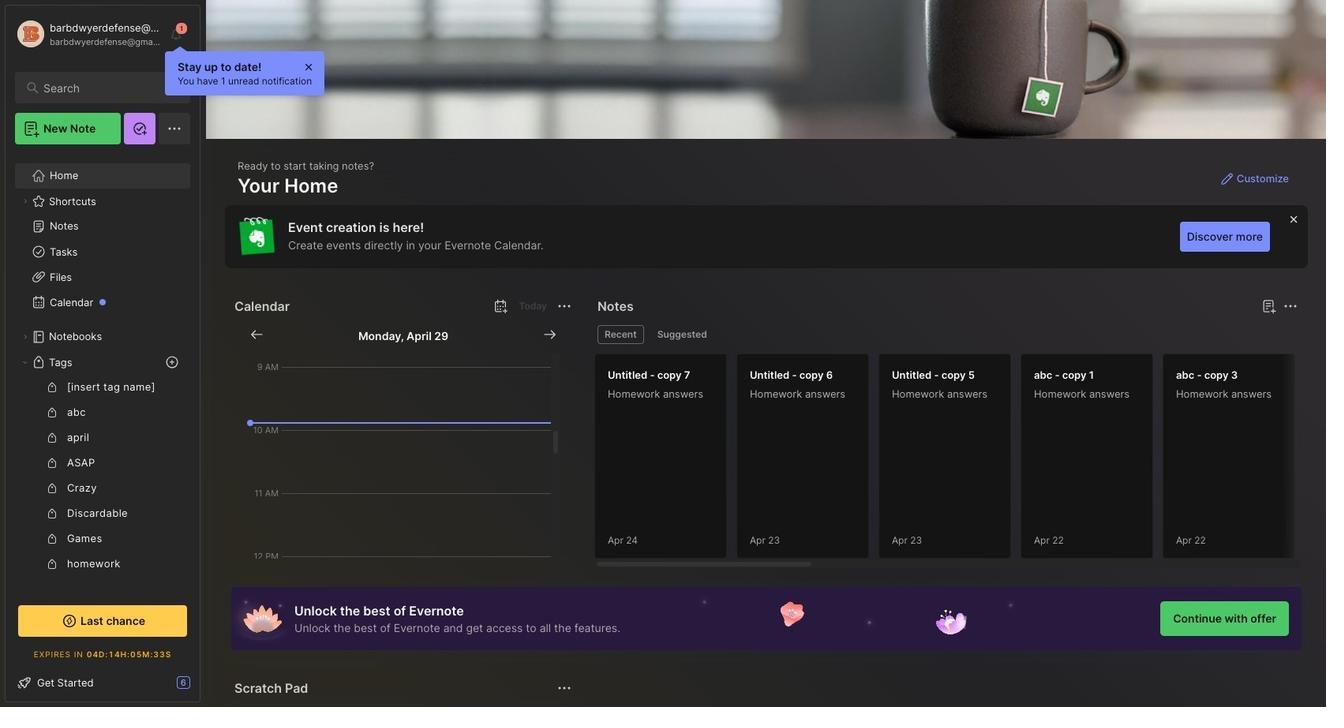 Task type: locate. For each thing, give the bounding box(es) containing it.
2 more actions image from the top
[[555, 679, 574, 698]]

row group
[[595, 354, 1327, 569]]

1 more actions image from the top
[[555, 297, 574, 316]]

1 vertical spatial more actions field
[[554, 678, 576, 700]]

none search field inside main element
[[43, 78, 176, 97]]

tab list
[[598, 325, 1296, 344]]

tree inside main element
[[6, 154, 200, 708]]

tree
[[6, 154, 200, 708]]

expand tags image
[[21, 358, 30, 367]]

1 tab from the left
[[598, 325, 644, 344]]

more actions image for second more actions field from the bottom of the page
[[555, 297, 574, 316]]

None search field
[[43, 78, 176, 97]]

More actions field
[[554, 295, 576, 317], [554, 678, 576, 700]]

tooltip
[[165, 46, 325, 96]]

Choose date to view field
[[358, 325, 449, 344]]

tab
[[598, 325, 644, 344], [651, 325, 715, 344]]

1 vertical spatial more actions image
[[555, 679, 574, 698]]

new evernote calendar event image
[[491, 297, 510, 316]]

0 vertical spatial more actions image
[[555, 297, 574, 316]]

0 vertical spatial more actions field
[[554, 295, 576, 317]]

more actions image
[[555, 297, 574, 316], [555, 679, 574, 698]]

group
[[15, 375, 190, 708]]

Account field
[[15, 18, 161, 50]]

Search text field
[[43, 81, 176, 96]]

1 horizontal spatial tab
[[651, 325, 715, 344]]

2 tab from the left
[[651, 325, 715, 344]]

Help and Learning task checklist field
[[6, 671, 200, 696]]

0 horizontal spatial tab
[[598, 325, 644, 344]]



Task type: describe. For each thing, give the bounding box(es) containing it.
main element
[[0, 0, 205, 708]]

2 more actions field from the top
[[554, 678, 576, 700]]

1 more actions field from the top
[[554, 295, 576, 317]]

expand notebooks image
[[21, 332, 30, 342]]

group inside tree
[[15, 375, 190, 708]]

more actions image for 2nd more actions field from the top
[[555, 679, 574, 698]]

click to collapse image
[[199, 678, 211, 697]]



Task type: vqa. For each thing, say whether or not it's contained in the screenshot.
top the More actions "field"
yes



